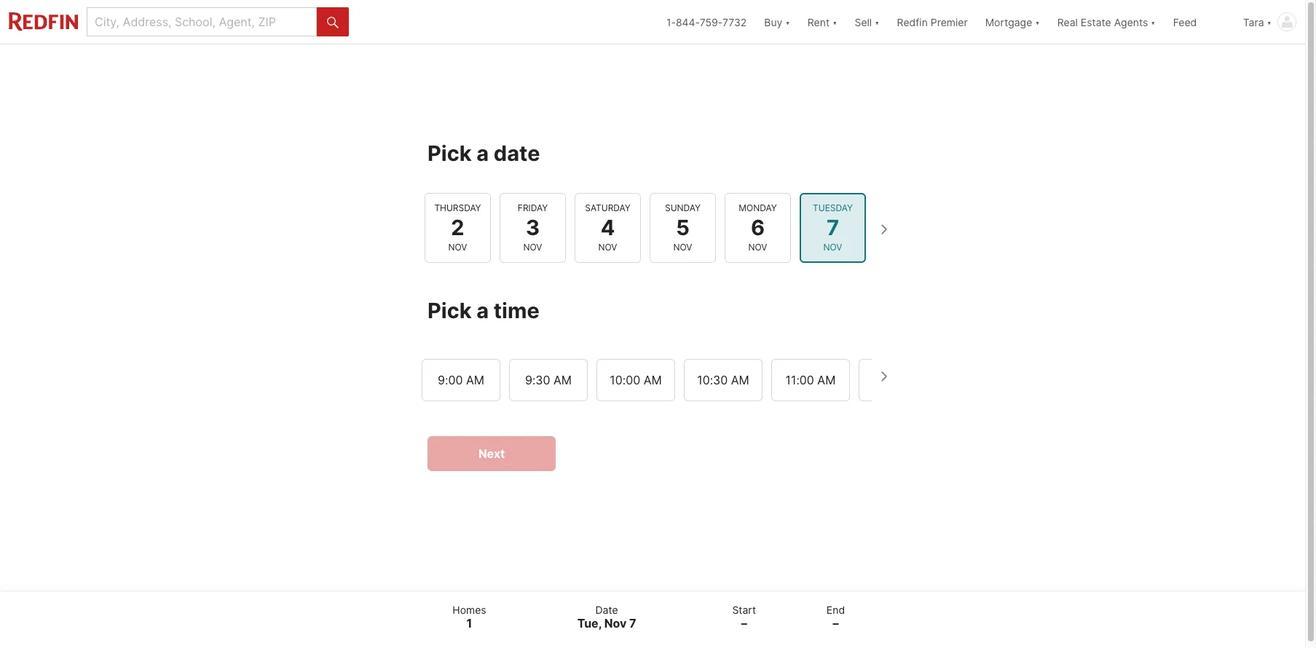 Task type: locate. For each thing, give the bounding box(es) containing it.
5 am from the left
[[818, 373, 836, 388]]

2 next image from the top
[[872, 365, 896, 389]]

9:30 am button
[[509, 359, 588, 402]]

am inside "button"
[[554, 373, 572, 388]]

0 vertical spatial 7
[[827, 215, 840, 240]]

am right 11:00
[[818, 373, 836, 388]]

1 – from the left
[[742, 617, 748, 631]]

7 right tue, on the left bottom
[[630, 617, 637, 631]]

feed button
[[1165, 0, 1235, 44]]

7732
[[723, 16, 747, 28]]

1 horizontal spatial 7
[[827, 215, 840, 240]]

5 ▾ from the left
[[1152, 16, 1156, 28]]

1 am from the left
[[466, 373, 485, 388]]

1-844-759-7732
[[667, 16, 747, 28]]

nov inside the monday 6 nov
[[749, 242, 768, 253]]

nov down 6
[[749, 242, 768, 253]]

1 vertical spatial pick
[[428, 298, 472, 324]]

0 vertical spatial pick
[[428, 140, 472, 166]]

start –
[[733, 604, 757, 631]]

mortgage
[[986, 16, 1033, 28]]

▾ right the mortgage
[[1036, 16, 1041, 28]]

2 a from the top
[[477, 298, 489, 324]]

2 – from the left
[[833, 617, 839, 631]]

7
[[827, 215, 840, 240], [630, 617, 637, 631]]

– down end
[[833, 617, 839, 631]]

– for end –
[[833, 617, 839, 631]]

sell ▾
[[855, 16, 880, 28]]

nov down 2
[[449, 242, 467, 253]]

3 ▾ from the left
[[875, 16, 880, 28]]

real estate agents ▾ link
[[1058, 0, 1156, 44]]

7 inside date tue, nov  7
[[630, 617, 637, 631]]

7 down tuesday
[[827, 215, 840, 240]]

saturday
[[585, 203, 631, 213]]

▾ right "agents"
[[1152, 16, 1156, 28]]

▾ for rent ▾
[[833, 16, 838, 28]]

rent
[[808, 16, 830, 28]]

am
[[466, 373, 485, 388], [554, 373, 572, 388], [644, 373, 662, 388], [732, 373, 750, 388], [818, 373, 836, 388]]

▾ right tara
[[1268, 16, 1273, 28]]

2 am from the left
[[554, 373, 572, 388]]

3
[[526, 215, 540, 240]]

▾ right "rent"
[[833, 16, 838, 28]]

1 vertical spatial next image
[[872, 365, 896, 389]]

▾ inside mortgage ▾ dropdown button
[[1036, 16, 1041, 28]]

date tue, nov  7
[[578, 604, 637, 631]]

nov
[[449, 242, 467, 253], [524, 242, 543, 253], [599, 242, 618, 253], [674, 242, 693, 253], [749, 242, 768, 253], [824, 242, 843, 253], [605, 617, 627, 631]]

nov down date
[[605, 617, 627, 631]]

am inside 'button'
[[818, 373, 836, 388]]

nov for 3
[[524, 242, 543, 253]]

9:00 am button
[[422, 359, 501, 402]]

0 vertical spatial a
[[477, 140, 489, 166]]

▾ inside buy ▾ dropdown button
[[786, 16, 791, 28]]

1 a from the top
[[477, 140, 489, 166]]

9:30 am
[[525, 373, 572, 388]]

next button
[[428, 437, 556, 472]]

date
[[494, 140, 540, 166]]

real estate agents ▾ button
[[1049, 0, 1165, 44]]

sell ▾ button
[[855, 0, 880, 44]]

1 next image from the top
[[872, 218, 896, 241]]

▾ for mortgage ▾
[[1036, 16, 1041, 28]]

2 pick from the top
[[428, 298, 472, 324]]

am right 9:30
[[554, 373, 572, 388]]

nov down the 4
[[599, 242, 618, 253]]

am right 10:00
[[644, 373, 662, 388]]

rent ▾
[[808, 16, 838, 28]]

▾ for tara ▾
[[1268, 16, 1273, 28]]

▾
[[786, 16, 791, 28], [833, 16, 838, 28], [875, 16, 880, 28], [1036, 16, 1041, 28], [1152, 16, 1156, 28], [1268, 16, 1273, 28]]

▾ inside rent ▾ dropdown button
[[833, 16, 838, 28]]

a
[[477, 140, 489, 166], [477, 298, 489, 324]]

next image
[[872, 218, 896, 241], [872, 365, 896, 389]]

pick for pick a date
[[428, 140, 472, 166]]

– down start
[[742, 617, 748, 631]]

a left time
[[477, 298, 489, 324]]

2
[[451, 215, 465, 240]]

10:00 am
[[610, 373, 662, 388]]

date
[[596, 604, 619, 616]]

nov inside thursday 2 nov
[[449, 242, 467, 253]]

4 am from the left
[[732, 373, 750, 388]]

feed
[[1174, 16, 1198, 28]]

10:30 am button
[[684, 359, 763, 402]]

a left date
[[477, 140, 489, 166]]

buy ▾ button
[[756, 0, 799, 44]]

– inside start –
[[742, 617, 748, 631]]

–
[[742, 617, 748, 631], [833, 617, 839, 631]]

2 ▾ from the left
[[833, 16, 838, 28]]

nov for 2
[[449, 242, 467, 253]]

am inside button
[[644, 373, 662, 388]]

tuesday
[[813, 203, 853, 213]]

▾ for sell ▾
[[875, 16, 880, 28]]

tara
[[1244, 16, 1265, 28]]

thursday 2 nov
[[435, 203, 481, 253]]

nov inside tuesday 7 nov
[[824, 242, 843, 253]]

buy ▾ button
[[765, 0, 791, 44]]

0 horizontal spatial 7
[[630, 617, 637, 631]]

sunday 5 nov
[[665, 203, 701, 253]]

▾ right sell on the right of page
[[875, 16, 880, 28]]

1 vertical spatial a
[[477, 298, 489, 324]]

3 am from the left
[[644, 373, 662, 388]]

4 ▾ from the left
[[1036, 16, 1041, 28]]

1 pick from the top
[[428, 140, 472, 166]]

6 ▾ from the left
[[1268, 16, 1273, 28]]

▾ for buy ▾
[[786, 16, 791, 28]]

pick
[[428, 140, 472, 166], [428, 298, 472, 324]]

1 horizontal spatial –
[[833, 617, 839, 631]]

▾ inside sell ▾ dropdown button
[[875, 16, 880, 28]]

pick left time
[[428, 298, 472, 324]]

1-844-759-7732 link
[[667, 16, 747, 28]]

11:00
[[786, 373, 815, 388]]

nov inside sunday 5 nov
[[674, 242, 693, 253]]

nov inside saturday 4 nov
[[599, 242, 618, 253]]

pick up thursday
[[428, 140, 472, 166]]

▾ right buy
[[786, 16, 791, 28]]

1 ▾ from the left
[[786, 16, 791, 28]]

0 vertical spatial next image
[[872, 218, 896, 241]]

pick a time
[[428, 298, 540, 324]]

1-
[[667, 16, 676, 28]]

nov inside friday 3 nov
[[524, 242, 543, 253]]

am for 9:30 am
[[554, 373, 572, 388]]

tuesday 7 nov
[[813, 203, 853, 253]]

mortgage ▾ button
[[986, 0, 1041, 44]]

am right '10:30'
[[732, 373, 750, 388]]

saturday 4 nov
[[585, 203, 631, 253]]

tue,
[[578, 617, 602, 631]]

1 vertical spatial 7
[[630, 617, 637, 631]]

nov for 6
[[749, 242, 768, 253]]

nov down 3
[[524, 242, 543, 253]]

monday
[[739, 203, 777, 213]]

redfin premier button
[[889, 0, 977, 44]]

real
[[1058, 16, 1079, 28]]

nov inside date tue, nov  7
[[605, 617, 627, 631]]

am right 9:00
[[466, 373, 485, 388]]

nov down tuesday
[[824, 242, 843, 253]]

nov down 5
[[674, 242, 693, 253]]

– inside end –
[[833, 617, 839, 631]]

nov for 5
[[674, 242, 693, 253]]

0 horizontal spatial –
[[742, 617, 748, 631]]



Task type: vqa. For each thing, say whether or not it's contained in the screenshot.


Task type: describe. For each thing, give the bounding box(es) containing it.
time
[[494, 298, 540, 324]]

▾ inside real estate agents ▾ link
[[1152, 16, 1156, 28]]

agents
[[1115, 16, 1149, 28]]

– for start –
[[742, 617, 748, 631]]

11:00 am
[[786, 373, 836, 388]]

1
[[467, 617, 473, 631]]

sell
[[855, 16, 873, 28]]

844-
[[676, 16, 700, 28]]

am for 9:00 am
[[466, 373, 485, 388]]

10:30 am
[[698, 373, 750, 388]]

end
[[827, 604, 846, 616]]

redfin
[[898, 16, 928, 28]]

a for time
[[477, 298, 489, 324]]

10:30
[[698, 373, 728, 388]]

friday 3 nov
[[518, 203, 548, 253]]

estate
[[1081, 16, 1112, 28]]

friday
[[518, 203, 548, 213]]

sunday
[[665, 203, 701, 213]]

nov for 7
[[824, 242, 843, 253]]

rent ▾ button
[[799, 0, 846, 44]]

a for date
[[477, 140, 489, 166]]

9:00 am
[[438, 373, 485, 388]]

submit search image
[[327, 17, 339, 28]]

premier
[[931, 16, 968, 28]]

9:30
[[525, 373, 551, 388]]

buy ▾
[[765, 16, 791, 28]]

pick for pick a time
[[428, 298, 472, 324]]

mortgage ▾ button
[[977, 0, 1049, 44]]

City, Address, School, Agent, ZIP search field
[[87, 7, 317, 36]]

759-
[[700, 16, 723, 28]]

sell ▾ button
[[846, 0, 889, 44]]

thursday
[[435, 203, 481, 213]]

6
[[751, 215, 765, 240]]

11:00 am button
[[772, 359, 851, 402]]

buy
[[765, 16, 783, 28]]

9:00
[[438, 373, 463, 388]]

5
[[676, 215, 690, 240]]

real estate agents ▾
[[1058, 16, 1156, 28]]

next image for monday
[[872, 218, 896, 241]]

homes 1
[[453, 604, 487, 631]]

nov for 4
[[599, 242, 618, 253]]

rent ▾ button
[[808, 0, 838, 44]]

10:00 am button
[[597, 359, 676, 402]]

mortgage ▾
[[986, 16, 1041, 28]]

start
[[733, 604, 757, 616]]

next
[[479, 447, 505, 462]]

homes
[[453, 604, 487, 616]]

redfin premier
[[898, 16, 968, 28]]

tara ▾
[[1244, 16, 1273, 28]]

am for 11:00 am
[[818, 373, 836, 388]]

10:00
[[610, 373, 641, 388]]

4
[[601, 215, 615, 240]]

next image for 11:00 am
[[872, 365, 896, 389]]

monday 6 nov
[[739, 203, 777, 253]]

end –
[[827, 604, 846, 631]]

am for 10:30 am
[[732, 373, 750, 388]]

am for 10:00 am
[[644, 373, 662, 388]]

7 inside tuesday 7 nov
[[827, 215, 840, 240]]

pick a date
[[428, 140, 540, 166]]



